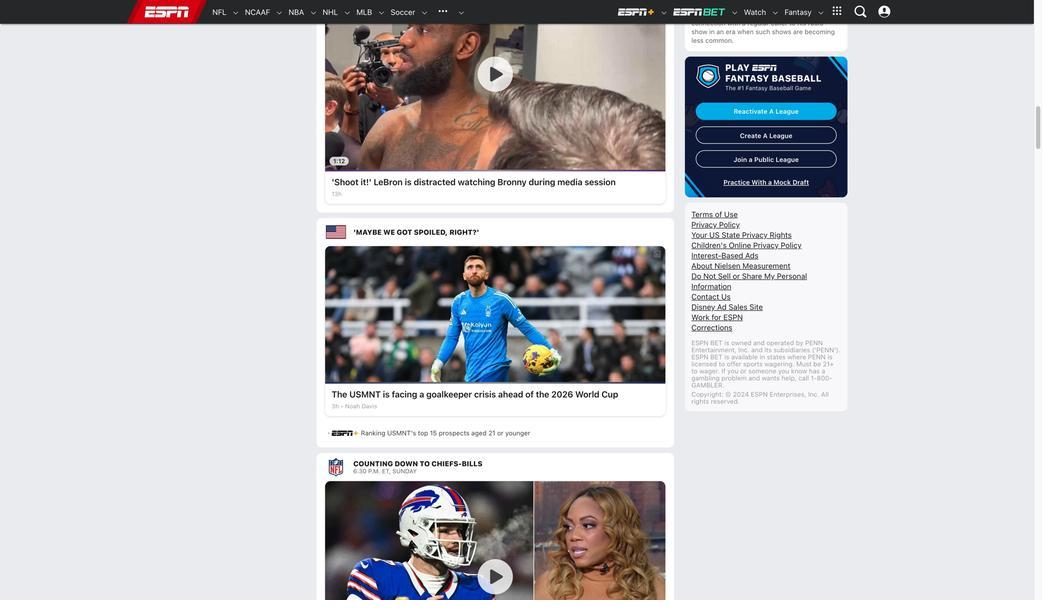 Task type: vqa. For each thing, say whether or not it's contained in the screenshot.
the +11
no



Task type: locate. For each thing, give the bounding box(es) containing it.
policy
[[719, 220, 740, 229], [781, 241, 802, 250]]

ncaaf link
[[240, 1, 270, 24]]

0 vertical spatial a
[[769, 108, 774, 115]]

create a league
[[740, 132, 793, 139]]

policy down rights
[[781, 241, 802, 250]]

shows
[[772, 28, 792, 35]]

show up less
[[692, 28, 708, 35]]

to left wager. at bottom right
[[692, 367, 698, 375]]

wagering.
[[765, 360, 795, 368]]

offer
[[727, 360, 742, 368]]

1 vertical spatial an
[[717, 28, 724, 35]]

forged
[[756, 10, 776, 18]]

0 vertical spatial show
[[749, 2, 765, 10]]

0 vertical spatial bet
[[710, 339, 723, 347]]

reactivate
[[734, 108, 768, 115]]

has
[[809, 367, 820, 375]]

penn up has
[[808, 353, 826, 361]]

0 vertical spatial policy
[[719, 220, 740, 229]]

2 horizontal spatial or
[[740, 367, 747, 375]]

becoming
[[805, 28, 835, 35]]

grand
[[775, 0, 794, 2]]

21+
[[823, 360, 834, 368]]

if
[[722, 367, 726, 375]]

0 horizontal spatial show
[[692, 28, 708, 35]]

1 horizontal spatial you
[[778, 367, 789, 375]]

with
[[752, 179, 767, 186]]

13h
[[332, 191, 342, 198]]

0 horizontal spatial you
[[728, 367, 739, 375]]

someone
[[749, 367, 777, 375]]

0 vertical spatial or
[[733, 272, 740, 281]]

bet down corrections
[[710, 339, 723, 347]]

0 vertical spatial an
[[778, 10, 785, 18]]

or down available
[[740, 367, 747, 375]]

work for espn link
[[692, 313, 743, 322]]

a right join
[[749, 156, 753, 163]]

owned
[[731, 339, 752, 347]]

corrections
[[692, 323, 733, 332]]

children's online privacy policy link
[[692, 241, 802, 250]]

nick saban, peewee from grand bay and alabama's call-in show tradition the alabama legend forged an unlikely connection with a regular caller to his radio show in an era when such shows are becoming less common.
[[692, 0, 835, 44]]

a down legend
[[742, 19, 746, 27]]

wants
[[762, 374, 780, 382]]

ahead
[[498, 389, 523, 400]]

you left know
[[778, 367, 789, 375]]

0 vertical spatial penn
[[805, 339, 823, 347]]

know
[[791, 367, 807, 375]]

league right public
[[776, 156, 799, 163]]

1 horizontal spatial the
[[692, 10, 703, 18]]

1 horizontal spatial or
[[733, 272, 740, 281]]

privacy up children's online privacy policy 'link'
[[742, 231, 768, 239]]

inc. up the sports
[[739, 346, 750, 354]]

bet
[[710, 339, 723, 347], [710, 353, 723, 361]]

1 vertical spatial or
[[740, 367, 747, 375]]

you right 'if'
[[728, 367, 739, 375]]

in up legend
[[741, 2, 747, 10]]

2 vertical spatial in
[[760, 353, 765, 361]]

2024
[[733, 391, 749, 398]]

1 horizontal spatial a
[[769, 108, 774, 115]]

disney
[[692, 303, 715, 312]]

and right bay
[[809, 0, 821, 2]]

regular
[[748, 19, 769, 27]]

the down nick
[[692, 10, 703, 18]]

nick
[[692, 0, 706, 2]]

or right 21
[[497, 430, 504, 437]]

and down the sports
[[749, 374, 760, 382]]

copyright:
[[692, 391, 724, 398]]

1 horizontal spatial inc.
[[808, 391, 820, 398]]

espn up wager. at bottom right
[[692, 353, 709, 361]]

about nielsen measurement link
[[692, 261, 791, 270]]

a right has
[[822, 367, 825, 375]]

an down tradition
[[778, 10, 785, 18]]

'maybe
[[353, 228, 382, 236]]

alabama
[[705, 10, 732, 18]]

is left "facing"
[[383, 389, 390, 400]]

in
[[741, 2, 747, 10], [709, 28, 715, 35], [760, 353, 765, 361]]

2 vertical spatial league
[[776, 156, 799, 163]]

0 vertical spatial league
[[776, 108, 799, 115]]

to
[[790, 19, 796, 27], [719, 360, 725, 368], [692, 367, 698, 375]]

entertainment,
[[692, 346, 737, 354]]

down
[[395, 460, 418, 468]]

of up privacy policy link
[[715, 210, 722, 219]]

and left its
[[751, 346, 763, 354]]

1:12
[[333, 158, 345, 165]]

call-
[[727, 2, 741, 10]]

the up 3h on the left bottom
[[332, 389, 347, 400]]

1 vertical spatial policy
[[781, 241, 802, 250]]

reactivate a league
[[734, 108, 799, 115]]

site
[[750, 303, 763, 312]]

2 horizontal spatial in
[[760, 353, 765, 361]]

inc. left all
[[808, 391, 820, 398]]

be
[[814, 360, 821, 368]]

'shoot it!' lebron is distracted watching bronny during media session 13h
[[332, 177, 616, 198]]

noah davis
[[345, 403, 377, 410]]

the
[[536, 389, 549, 400]]

espn down sales
[[724, 313, 743, 322]]

nfl link
[[207, 1, 227, 24]]

reserved.
[[711, 398, 740, 405]]

terms of use link
[[692, 210, 738, 219]]

or inside the terms of use privacy policy your us state privacy rights children's online privacy policy interest-based ads about nielsen measurement do not sell or share my personal information contact us disney ad sales site work for espn corrections
[[733, 272, 740, 281]]

soccer
[[391, 8, 415, 17]]

goalkeeper
[[426, 389, 472, 400]]

show up forged
[[749, 2, 765, 10]]

0 vertical spatial the
[[692, 10, 703, 18]]

are
[[793, 28, 803, 35]]

nba link
[[283, 1, 304, 24]]

privacy up "ads"
[[753, 241, 779, 250]]

do not sell or share my personal information link
[[692, 272, 807, 291]]

subsidiaries
[[774, 346, 810, 354]]

1 vertical spatial in
[[709, 28, 715, 35]]

corrections link
[[692, 323, 733, 332]]

espn down corrections link
[[692, 339, 709, 347]]

radio
[[808, 19, 824, 27]]

its
[[765, 346, 772, 354]]

espn
[[724, 313, 743, 322], [692, 339, 709, 347], [692, 353, 709, 361], [751, 391, 768, 398]]

is up 'if'
[[725, 353, 730, 361]]

practice
[[724, 179, 750, 186]]

0 horizontal spatial a
[[763, 132, 768, 139]]

a right create
[[763, 132, 768, 139]]

an up common.
[[717, 28, 724, 35]]

1 horizontal spatial of
[[715, 210, 722, 219]]

in down connection
[[709, 28, 715, 35]]

1 vertical spatial league
[[770, 132, 793, 139]]

2026
[[552, 389, 573, 400]]

do
[[692, 272, 702, 281]]

tradition
[[767, 2, 794, 10]]

0 vertical spatial privacy
[[692, 220, 717, 229]]

bet up wager. at bottom right
[[710, 353, 723, 361]]

2 horizontal spatial to
[[790, 19, 796, 27]]

peewee
[[731, 0, 756, 2]]

0 vertical spatial of
[[715, 210, 722, 219]]

by
[[796, 339, 804, 347]]

disney ad sales site link
[[692, 303, 763, 312]]

policy up state
[[719, 220, 740, 229]]

1 vertical spatial a
[[763, 132, 768, 139]]

the
[[692, 10, 703, 18], [332, 389, 347, 400]]

0 vertical spatial in
[[741, 2, 747, 10]]

to inside nick saban, peewee from grand bay and alabama's call-in show tradition the alabama legend forged an unlikely connection with a regular caller to his radio show in an era when such shows are becoming less common.
[[790, 19, 796, 27]]

penn right by
[[805, 339, 823, 347]]

0 horizontal spatial of
[[526, 389, 534, 400]]

privacy policy link
[[692, 220, 740, 229]]

bills
[[462, 460, 483, 468]]

2 vertical spatial or
[[497, 430, 504, 437]]

0 horizontal spatial the
[[332, 389, 347, 400]]

to left his at the right top
[[790, 19, 796, 27]]

of left the the
[[526, 389, 534, 400]]

1 vertical spatial the
[[332, 389, 347, 400]]

is
[[405, 177, 412, 187], [725, 339, 730, 347], [725, 353, 730, 361], [828, 353, 833, 361], [383, 389, 390, 400]]

0 horizontal spatial in
[[709, 28, 715, 35]]

state
[[722, 231, 740, 239]]

privacy down terms
[[692, 220, 717, 229]]

fantasy
[[785, 8, 812, 17]]

or down about nielsen measurement link
[[733, 272, 740, 281]]

0 horizontal spatial inc.
[[739, 346, 750, 354]]

in left states
[[760, 353, 765, 361]]

a right with
[[768, 179, 772, 186]]

is right lebron
[[405, 177, 412, 187]]

chiefs-
[[432, 460, 462, 468]]

league up create a league link
[[776, 108, 799, 115]]

2 vertical spatial privacy
[[753, 241, 779, 250]]

to left offer
[[719, 360, 725, 368]]

a right the reactivate
[[769, 108, 774, 115]]

with
[[728, 19, 740, 27]]

inc.
[[739, 346, 750, 354], [808, 391, 820, 398]]

espn right 2024
[[751, 391, 768, 398]]

alabama's
[[692, 2, 725, 10]]

public
[[754, 156, 774, 163]]

league up join a public league link
[[770, 132, 793, 139]]

watching
[[458, 177, 495, 187]]

1 vertical spatial bet
[[710, 353, 723, 361]]



Task type: describe. For each thing, give the bounding box(es) containing it.
connection
[[692, 19, 726, 27]]

world
[[575, 389, 600, 400]]

ncaaf
[[245, 8, 270, 17]]

of inside the terms of use privacy policy your us state privacy rights children's online privacy policy interest-based ads about nielsen measurement do not sell or share my personal information contact us disney ad sales site work for espn corrections
[[715, 210, 722, 219]]

era
[[726, 28, 736, 35]]

sports
[[743, 360, 763, 368]]

1 vertical spatial penn
[[808, 353, 826, 361]]

the usmnt is facing a goalkeeper crisis ahead of the 2026 world cup
[[332, 389, 618, 400]]

1 horizontal spatial show
[[749, 2, 765, 10]]

espn inside the terms of use privacy policy your us state privacy rights children's online privacy policy interest-based ads about nielsen measurement do not sell or share my personal information contact us disney ad sales site work for espn corrections
[[724, 313, 743, 322]]

operated
[[767, 339, 794, 347]]

davis
[[362, 403, 377, 410]]

2 you from the left
[[778, 367, 789, 375]]

wager.
[[700, 367, 720, 375]]

join a public league link
[[696, 150, 837, 168]]

us
[[722, 292, 731, 301]]

enterprises,
[[770, 391, 807, 398]]

based
[[722, 251, 743, 260]]

interest-
[[692, 251, 722, 260]]

personal
[[777, 272, 807, 281]]

right?'
[[450, 228, 479, 236]]

a right "facing"
[[419, 389, 424, 400]]

is inside 'shoot it!' lebron is distracted watching bronny during media session 13h
[[405, 177, 412, 187]]

states
[[767, 353, 786, 361]]

1 horizontal spatial an
[[778, 10, 785, 18]]

is left owned at the bottom of the page
[[725, 339, 730, 347]]

0 vertical spatial inc.
[[739, 346, 750, 354]]

aged
[[471, 430, 487, 437]]

distracted
[[414, 177, 456, 187]]

1 vertical spatial privacy
[[742, 231, 768, 239]]

0 horizontal spatial policy
[[719, 220, 740, 229]]

6:30
[[353, 468, 367, 475]]

counting
[[353, 460, 393, 468]]

his
[[798, 19, 806, 27]]

0 horizontal spatial to
[[692, 367, 698, 375]]

or inside espn bet is owned and operated by penn entertainment, inc. and its subsidiaries ('penn'). espn bet is available in states where penn is licensed to offer sports wagering. must be 21+ to wager. if you or someone you know has a gambling problem and wants help, call 1-800- gambler. copyright: © 2024 espn enterprises, inc. all rights reserved.
[[740, 367, 747, 375]]

and right owned at the bottom of the page
[[754, 339, 765, 347]]

sell
[[718, 272, 731, 281]]

create a league link
[[696, 126, 837, 144]]

15
[[430, 430, 437, 437]]

gambling
[[692, 374, 720, 382]]

1 bet from the top
[[710, 339, 723, 347]]

nielsen
[[715, 261, 741, 270]]

unlikely
[[787, 10, 810, 18]]

terms
[[692, 210, 713, 219]]

your
[[692, 231, 707, 239]]

1 vertical spatial show
[[692, 28, 708, 35]]

ranking usmnt's top 15 prospects aged 21 or younger
[[361, 430, 530, 437]]

watch
[[744, 8, 766, 17]]

ads
[[745, 251, 759, 260]]

reactivate a league link
[[696, 103, 837, 120]]

a for create
[[763, 132, 768, 139]]

noah
[[345, 403, 360, 410]]

('penn').
[[812, 346, 841, 354]]

crisis
[[474, 389, 496, 400]]

0 horizontal spatial or
[[497, 430, 504, 437]]

join
[[734, 156, 747, 163]]

a inside espn bet is owned and operated by penn entertainment, inc. and its subsidiaries ('penn'). espn bet is available in states where penn is licensed to offer sports wagering. must be 21+ to wager. if you or someone you know has a gambling problem and wants help, call 1-800- gambler. copyright: © 2024 espn enterprises, inc. all rights reserved.
[[822, 367, 825, 375]]

media
[[558, 177, 583, 187]]

spoiled,
[[414, 228, 448, 236]]

1 vertical spatial inc.
[[808, 391, 820, 398]]

prospects
[[439, 430, 470, 437]]

sunday
[[393, 468, 417, 475]]

rights
[[692, 398, 709, 405]]

mlb link
[[351, 1, 372, 24]]

draft
[[793, 179, 809, 186]]

information
[[692, 282, 732, 291]]

caller
[[771, 19, 788, 27]]

league for create a league
[[770, 132, 793, 139]]

your us state privacy rights link
[[692, 231, 792, 239]]

children's
[[692, 241, 727, 250]]

mlb
[[357, 8, 372, 17]]

practice with a mock draft
[[724, 179, 809, 186]]

the inside nick saban, peewee from grand bay and alabama's call-in show tradition the alabama legend forged an unlikely connection with a regular caller to his radio show in an era when such shows are becoming less common.
[[692, 10, 703, 18]]

common.
[[706, 36, 734, 44]]

online
[[729, 241, 751, 250]]

for
[[712, 313, 722, 322]]

1 horizontal spatial to
[[719, 360, 725, 368]]

facing
[[392, 389, 417, 400]]

a inside nick saban, peewee from grand bay and alabama's call-in show tradition the alabama legend forged an unlikely connection with a regular caller to his radio show in an era when such shows are becoming less common.
[[742, 19, 746, 27]]

1 horizontal spatial in
[[741, 2, 747, 10]]

work
[[692, 313, 710, 322]]

2 bet from the top
[[710, 353, 723, 361]]

rights
[[770, 231, 792, 239]]

3h
[[332, 403, 339, 410]]

in inside espn bet is owned and operated by penn entertainment, inc. and its subsidiaries ('penn'). espn bet is available in states where penn is licensed to offer sports wagering. must be 21+ to wager. if you or someone you know has a gambling problem and wants help, call 1-800- gambler. copyright: © 2024 espn enterprises, inc. all rights reserved.
[[760, 353, 765, 361]]

ranking usmnt's top 15 prospects aged 21 or younger link
[[332, 425, 663, 442]]

mock
[[774, 179, 791, 186]]

p.m.
[[368, 468, 380, 475]]

such
[[756, 28, 770, 35]]

1 horizontal spatial policy
[[781, 241, 802, 250]]

when
[[738, 28, 754, 35]]

0 horizontal spatial an
[[717, 28, 724, 35]]

et,
[[382, 468, 391, 475]]

league for reactivate a league
[[776, 108, 799, 115]]

top
[[418, 430, 428, 437]]

bronny
[[498, 177, 527, 187]]

create
[[740, 132, 762, 139]]

cup
[[602, 389, 618, 400]]

nhl
[[323, 8, 338, 17]]

help,
[[782, 374, 797, 382]]

nick saban, peewee from grand bay and alabama's call-in show tradition link
[[692, 0, 821, 10]]

1 vertical spatial of
[[526, 389, 534, 400]]

ad
[[717, 303, 727, 312]]

practice with a mock draft link
[[696, 179, 837, 186]]

during
[[529, 177, 555, 187]]

is right be
[[828, 353, 833, 361]]

1 you from the left
[[728, 367, 739, 375]]

a for reactivate
[[769, 108, 774, 115]]

soccer link
[[385, 1, 415, 24]]

and inside nick saban, peewee from grand bay and alabama's call-in show tradition the alabama legend forged an unlikely connection with a regular caller to his radio show in an era when such shows are becoming less common.
[[809, 0, 821, 2]]



